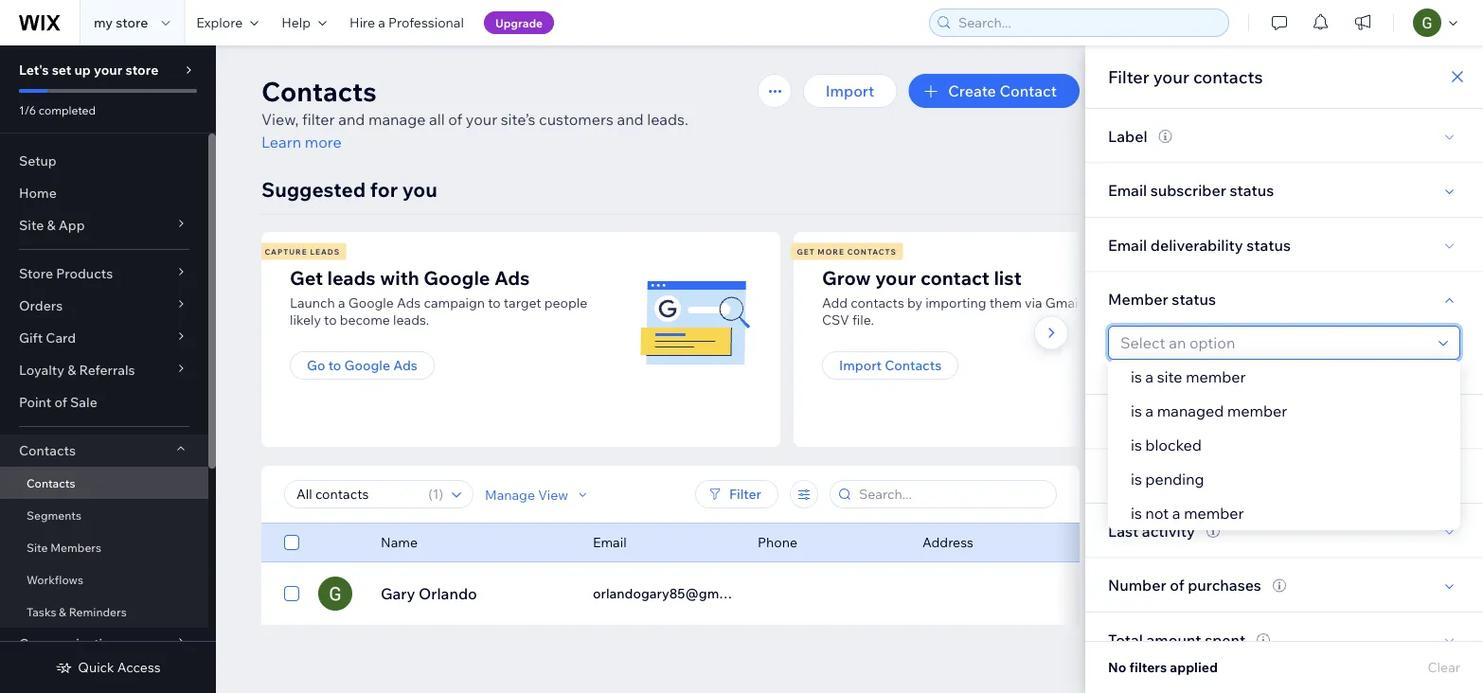 Task type: describe. For each thing, give the bounding box(es) containing it.
1 vertical spatial contact
[[1108, 467, 1165, 486]]

store inside "sidebar" element
[[125, 62, 159, 78]]

referrals
[[79, 362, 135, 378]]

created
[[1169, 467, 1224, 486]]

app
[[58, 217, 85, 233]]

blocked
[[1145, 436, 1202, 455]]

import button
[[803, 74, 897, 108]]

file.
[[852, 312, 874, 328]]

them
[[989, 295, 1022, 311]]

0 vertical spatial store
[[116, 14, 148, 31]]

set
[[52, 62, 71, 78]]

gary
[[381, 584, 415, 603]]

get
[[797, 247, 815, 256]]

)
[[439, 486, 443, 502]]

filter your contacts
[[1108, 66, 1263, 87]]

create contact button
[[909, 74, 1080, 108]]

loyalty & referrals
[[19, 362, 135, 378]]

1 vertical spatial google
[[348, 295, 394, 311]]

a up is blocked
[[1145, 402, 1154, 421]]

0 vertical spatial contacts
[[1193, 66, 1263, 87]]

sidebar element
[[0, 45, 216, 693]]

products
[[56, 265, 113, 282]]

tasks & reminders
[[27, 605, 127, 619]]

0 vertical spatial to
[[488, 295, 501, 311]]

no
[[1108, 659, 1126, 676]]

manage
[[368, 110, 426, 129]]

purchases
[[1188, 576, 1261, 595]]

filters
[[1129, 659, 1167, 676]]

reminders
[[69, 605, 127, 619]]

of for number of purchases
[[1170, 576, 1184, 595]]

likely
[[290, 312, 321, 328]]

upgrade button
[[484, 11, 554, 34]]

target
[[504, 295, 541, 311]]

or
[[1085, 295, 1097, 311]]

activity
[[1142, 521, 1195, 540]]

home
[[19, 185, 57, 201]]

0 vertical spatial ads
[[494, 266, 530, 289]]

a right not
[[1172, 504, 1181, 523]]

spent
[[1205, 630, 1246, 649]]

gift card
[[19, 330, 76, 346]]

point of sale link
[[0, 386, 208, 419]]

site members link
[[0, 531, 208, 564]]

go to google ads
[[307, 357, 418, 374]]

filter for filter
[[729, 486, 761, 502]]

let's set up your store
[[19, 62, 159, 78]]

import contacts button
[[822, 351, 959, 380]]

(
[[428, 486, 433, 502]]

applied
[[1170, 659, 1218, 676]]

setup link
[[0, 145, 208, 177]]

contacts inside button
[[885, 357, 942, 374]]

workflows
[[27, 573, 83, 587]]

2 and from the left
[[617, 110, 644, 129]]

1/6
[[19, 103, 36, 117]]

1 vertical spatial ads
[[397, 295, 421, 311]]

a right "hire"
[[378, 14, 385, 31]]

not
[[1145, 504, 1169, 523]]

status for email deliverability status
[[1247, 235, 1291, 254]]

filter for filter your contacts
[[1108, 66, 1150, 87]]

a inside grow your contact list add contacts by importing them via gmail or a csv file.
[[1100, 295, 1108, 311]]

member for is a site member
[[1186, 367, 1246, 386]]

filter button
[[695, 480, 779, 509]]

ads inside button
[[393, 357, 418, 374]]

amount
[[1146, 630, 1201, 649]]

deliverability
[[1151, 235, 1243, 254]]

explore
[[196, 14, 243, 31]]

google inside button
[[344, 357, 390, 374]]

Unsaved view field
[[291, 481, 423, 508]]

tasks & reminders link
[[0, 596, 208, 628]]

quick access
[[78, 659, 161, 676]]

to inside go to google ads button
[[328, 357, 341, 374]]

point
[[19, 394, 51, 411]]

via
[[1025, 295, 1042, 311]]

gary orlando image
[[318, 577, 352, 611]]

0 vertical spatial search... field
[[953, 9, 1223, 36]]

access
[[117, 659, 161, 676]]

manage view
[[485, 486, 568, 503]]

1/6 completed
[[19, 103, 96, 117]]

grow
[[822, 266, 871, 289]]

1
[[433, 486, 439, 502]]

contact created
[[1108, 467, 1224, 486]]

help button
[[270, 0, 338, 45]]

let's
[[19, 62, 49, 78]]

gift
[[19, 330, 43, 346]]

orders
[[19, 297, 63, 314]]

2 vertical spatial status
[[1172, 290, 1216, 309]]

setup
[[19, 152, 57, 169]]

0 vertical spatial google
[[424, 266, 490, 289]]

site members
[[27, 540, 101, 555]]

total
[[1108, 630, 1143, 649]]

quick
[[78, 659, 114, 676]]

importing
[[925, 295, 986, 311]]

view
[[538, 486, 568, 503]]

is a site member
[[1131, 367, 1246, 386]]

of for point of sale
[[54, 394, 67, 411]]

& for loyalty
[[67, 362, 76, 378]]

contact inside button
[[1000, 81, 1057, 100]]

store products button
[[0, 258, 208, 290]]

your inside contacts view, filter and manage all of your site's customers and leads. learn more
[[466, 110, 497, 129]]

total amount spent
[[1108, 630, 1246, 649]]

member
[[1108, 290, 1168, 309]]

import contacts
[[839, 357, 942, 374]]

contacts view, filter and manage all of your site's customers and leads. learn more
[[261, 74, 688, 152]]

leads. inside contacts view, filter and manage all of your site's customers and leads. learn more
[[647, 110, 688, 129]]

address
[[922, 534, 974, 551]]

managed
[[1157, 402, 1224, 421]]

list box containing is a site member
[[1108, 360, 1460, 530]]



Task type: locate. For each thing, give the bounding box(es) containing it.
1 vertical spatial status
[[1247, 235, 1291, 254]]

all
[[429, 110, 445, 129]]

site down segments
[[27, 540, 48, 555]]

import inside 'button'
[[826, 81, 874, 100]]

status down deliverability
[[1172, 290, 1216, 309]]

4 is from the top
[[1131, 470, 1142, 489]]

pending
[[1145, 470, 1204, 489]]

status right deliverability
[[1247, 235, 1291, 254]]

by
[[907, 295, 922, 311]]

& inside dropdown button
[[47, 217, 56, 233]]

1 horizontal spatial contact
[[1108, 467, 1165, 486]]

is left pending
[[1131, 470, 1142, 489]]

0 vertical spatial &
[[47, 217, 56, 233]]

member for is not a member
[[1184, 504, 1244, 523]]

0 horizontal spatial &
[[47, 217, 56, 233]]

email
[[1108, 181, 1147, 200], [1108, 235, 1147, 254], [593, 534, 627, 551]]

member
[[1186, 367, 1246, 386], [1227, 402, 1287, 421], [1184, 504, 1244, 523]]

site
[[1157, 367, 1182, 386]]

leads
[[327, 266, 376, 289]]

0 vertical spatial import
[[826, 81, 874, 100]]

is for is a site member
[[1131, 367, 1142, 386]]

store
[[116, 14, 148, 31], [125, 62, 159, 78]]

1 and from the left
[[338, 110, 365, 129]]

create contact
[[948, 81, 1057, 100]]

is for is a managed member
[[1131, 402, 1142, 421]]

& left app
[[47, 217, 56, 233]]

0 vertical spatial status
[[1230, 181, 1274, 200]]

0 vertical spatial contact
[[1000, 81, 1057, 100]]

contacts link
[[0, 467, 208, 499]]

list box
[[1108, 360, 1460, 530]]

list
[[259, 232, 1320, 447]]

1 vertical spatial filter
[[729, 486, 761, 502]]

site inside dropdown button
[[19, 217, 44, 233]]

a
[[378, 14, 385, 31], [338, 295, 345, 311], [1100, 295, 1108, 311], [1145, 367, 1154, 386], [1145, 402, 1154, 421], [1172, 504, 1181, 523]]

& right loyalty
[[67, 362, 76, 378]]

2 vertical spatial google
[[344, 357, 390, 374]]

sale
[[70, 394, 97, 411]]

store
[[19, 265, 53, 282]]

& inside dropdown button
[[67, 362, 76, 378]]

contacts down point of sale
[[19, 442, 76, 459]]

1 horizontal spatial and
[[617, 110, 644, 129]]

segments link
[[0, 499, 208, 531]]

a left 'site'
[[1145, 367, 1154, 386]]

1 vertical spatial site
[[27, 540, 48, 555]]

subscriber
[[1151, 181, 1226, 200]]

contact up not
[[1108, 467, 1165, 486]]

phone
[[758, 534, 797, 551]]

orlandogary85@gmail.com
[[593, 585, 763, 602]]

google up become
[[348, 295, 394, 311]]

launch
[[290, 295, 335, 311]]

email for email deliverability status
[[1108, 235, 1147, 254]]

0 horizontal spatial leads.
[[393, 312, 429, 328]]

contacts button
[[0, 435, 208, 467]]

contacts inside grow your contact list add contacts by importing them via gmail or a csv file.
[[851, 295, 904, 311]]

manage
[[485, 486, 535, 503]]

customers
[[539, 110, 614, 129]]

learn more button
[[261, 131, 342, 153]]

contact right create
[[1000, 81, 1057, 100]]

leads. inside get leads with google ads launch a google ads campaign to target people likely to become leads.
[[393, 312, 429, 328]]

help
[[281, 14, 311, 31]]

store down my store
[[125, 62, 159, 78]]

to down launch at the left top of page
[[324, 312, 337, 328]]

import inside button
[[839, 357, 882, 374]]

orders button
[[0, 290, 208, 322]]

contacts up 'filter'
[[261, 74, 377, 107]]

site
[[19, 217, 44, 233], [27, 540, 48, 555]]

go to google ads button
[[290, 351, 435, 380]]

email up the orlandogary85@gmail.com
[[593, 534, 627, 551]]

is for is blocked
[[1131, 436, 1142, 455]]

is for is pending
[[1131, 470, 1142, 489]]

1 vertical spatial import
[[839, 357, 882, 374]]

site for site & app
[[19, 217, 44, 233]]

status right subscriber on the top
[[1230, 181, 1274, 200]]

is for is not a member
[[1131, 504, 1142, 523]]

& for tasks
[[59, 605, 66, 619]]

ads up target
[[494, 266, 530, 289]]

site down the home
[[19, 217, 44, 233]]

of left sale
[[54, 394, 67, 411]]

store right my
[[116, 14, 148, 31]]

2 horizontal spatial of
[[1170, 576, 1184, 595]]

3 is from the top
[[1131, 436, 1142, 455]]

campaign
[[424, 295, 485, 311]]

contacts inside popup button
[[19, 442, 76, 459]]

members
[[50, 540, 101, 555]]

2 horizontal spatial &
[[67, 362, 76, 378]]

contacts up segments
[[27, 476, 75, 490]]

2 vertical spatial email
[[593, 534, 627, 551]]

0 horizontal spatial filter
[[729, 486, 761, 502]]

member right managed
[[1227, 402, 1287, 421]]

2 vertical spatial member
[[1184, 504, 1244, 523]]

is up is blocked
[[1131, 402, 1142, 421]]

1 horizontal spatial filter
[[1108, 66, 1150, 87]]

member for is a managed member
[[1227, 402, 1287, 421]]

filter
[[302, 110, 335, 129]]

5 is from the top
[[1131, 504, 1142, 523]]

of right number
[[1170, 576, 1184, 595]]

google down become
[[344, 357, 390, 374]]

ads down with
[[397, 295, 421, 311]]

import for import
[[826, 81, 874, 100]]

0 horizontal spatial of
[[54, 394, 67, 411]]

member up is a managed member
[[1186, 367, 1246, 386]]

is left 'site'
[[1131, 367, 1142, 386]]

grow your contact list add contacts by importing them via gmail or a csv file.
[[822, 266, 1108, 328]]

1 vertical spatial &
[[67, 362, 76, 378]]

gary orlando
[[381, 584, 477, 603]]

1 vertical spatial email
[[1108, 235, 1147, 254]]

more
[[818, 247, 845, 256]]

email deliverability status
[[1108, 235, 1291, 254]]

gift card button
[[0, 322, 208, 354]]

& for site
[[47, 217, 56, 233]]

get more contacts
[[797, 247, 897, 256]]

2 vertical spatial &
[[59, 605, 66, 619]]

is left not
[[1131, 504, 1142, 523]]

my
[[94, 14, 113, 31]]

0 horizontal spatial contacts
[[851, 295, 904, 311]]

go
[[307, 357, 325, 374]]

0 horizontal spatial contact
[[1000, 81, 1057, 100]]

site & app button
[[0, 209, 208, 242]]

tasks
[[27, 605, 56, 619]]

email up member
[[1108, 235, 1147, 254]]

and right 'filter'
[[338, 110, 365, 129]]

0 vertical spatial site
[[19, 217, 44, 233]]

to
[[488, 295, 501, 311], [324, 312, 337, 328], [328, 357, 341, 374]]

1 horizontal spatial leads.
[[647, 110, 688, 129]]

1 horizontal spatial contacts
[[1193, 66, 1263, 87]]

2 vertical spatial to
[[328, 357, 341, 374]]

your inside "sidebar" element
[[94, 62, 122, 78]]

1 vertical spatial search... field
[[853, 481, 1050, 508]]

to right go
[[328, 357, 341, 374]]

ads down get leads with google ads launch a google ads campaign to target people likely to become leads.
[[393, 357, 418, 374]]

your inside grow your contact list add contacts by importing them via gmail or a csv file.
[[875, 266, 916, 289]]

google up campaign
[[424, 266, 490, 289]]

a right the or
[[1100, 295, 1108, 311]]

& right tasks
[[59, 605, 66, 619]]

get leads with google ads launch a google ads campaign to target people likely to become leads.
[[290, 266, 587, 328]]

of inside contacts view, filter and manage all of your site's customers and leads. learn more
[[448, 110, 462, 129]]

1 vertical spatial of
[[54, 394, 67, 411]]

contacts down by at the top of page
[[885, 357, 942, 374]]

site & app
[[19, 217, 85, 233]]

member down created
[[1184, 504, 1244, 523]]

1 vertical spatial contacts
[[851, 295, 904, 311]]

&
[[47, 217, 56, 233], [67, 362, 76, 378], [59, 605, 66, 619]]

2 vertical spatial ads
[[393, 357, 418, 374]]

contact
[[921, 266, 990, 289]]

list
[[994, 266, 1022, 289]]

leads
[[310, 247, 340, 256]]

a inside get leads with google ads launch a google ads campaign to target people likely to become leads.
[[338, 295, 345, 311]]

capture leads
[[265, 247, 340, 256]]

segment
[[1108, 412, 1174, 431]]

2 vertical spatial of
[[1170, 576, 1184, 595]]

people
[[544, 295, 587, 311]]

0 vertical spatial email
[[1108, 181, 1147, 200]]

contacts inside contacts view, filter and manage all of your site's customers and leads. learn more
[[261, 74, 377, 107]]

csv
[[822, 312, 849, 328]]

Search... field
[[953, 9, 1223, 36], [853, 481, 1050, 508]]

of right "all"
[[448, 110, 462, 129]]

suggested
[[261, 177, 366, 202]]

leads. right customers
[[647, 110, 688, 129]]

0 vertical spatial of
[[448, 110, 462, 129]]

2 is from the top
[[1131, 402, 1142, 421]]

become
[[340, 312, 390, 328]]

1 vertical spatial to
[[324, 312, 337, 328]]

is not a member
[[1131, 504, 1244, 523]]

view,
[[261, 110, 299, 129]]

is
[[1131, 367, 1142, 386], [1131, 402, 1142, 421], [1131, 436, 1142, 455], [1131, 470, 1142, 489], [1131, 504, 1142, 523]]

contacts
[[1193, 66, 1263, 87], [851, 295, 904, 311]]

site's
[[501, 110, 536, 129]]

list containing get leads with google ads
[[259, 232, 1320, 447]]

0 vertical spatial member
[[1186, 367, 1246, 386]]

loyalty
[[19, 362, 64, 378]]

contacts
[[261, 74, 377, 107], [885, 357, 942, 374], [19, 442, 76, 459], [27, 476, 75, 490]]

1 vertical spatial member
[[1227, 402, 1287, 421]]

0 vertical spatial filter
[[1108, 66, 1150, 87]]

1 horizontal spatial of
[[448, 110, 462, 129]]

communications button
[[0, 628, 208, 660]]

is down 'segment'
[[1131, 436, 1142, 455]]

0 vertical spatial leads.
[[647, 110, 688, 129]]

1 vertical spatial store
[[125, 62, 159, 78]]

orlando
[[419, 584, 477, 603]]

your
[[94, 62, 122, 78], [1153, 66, 1189, 87], [466, 110, 497, 129], [875, 266, 916, 289]]

completed
[[39, 103, 96, 117]]

1 is from the top
[[1131, 367, 1142, 386]]

filter up phone
[[729, 486, 761, 502]]

import for import contacts
[[839, 357, 882, 374]]

status for email subscriber status
[[1230, 181, 1274, 200]]

a down leads
[[338, 295, 345, 311]]

site for site members
[[27, 540, 48, 555]]

Select an option field
[[1115, 327, 1433, 359]]

( 1 )
[[428, 486, 443, 502]]

1 horizontal spatial &
[[59, 605, 66, 619]]

with
[[380, 266, 419, 289]]

0 horizontal spatial and
[[338, 110, 365, 129]]

email down the label
[[1108, 181, 1147, 200]]

of inside point of sale link
[[54, 394, 67, 411]]

segments
[[27, 508, 81, 522]]

contacts
[[847, 247, 897, 256]]

is blocked
[[1131, 436, 1202, 455]]

filter up the label
[[1108, 66, 1150, 87]]

None checkbox
[[284, 531, 299, 554], [284, 582, 299, 605], [284, 531, 299, 554], [284, 582, 299, 605]]

email subscriber status
[[1108, 181, 1274, 200]]

1 vertical spatial leads.
[[393, 312, 429, 328]]

email for email subscriber status
[[1108, 181, 1147, 200]]

and right customers
[[617, 110, 644, 129]]

leads. down with
[[393, 312, 429, 328]]

to left target
[[488, 295, 501, 311]]

capture
[[265, 247, 307, 256]]

filter inside button
[[729, 486, 761, 502]]



Task type: vqa. For each thing, say whether or not it's contained in the screenshot.
FAQs link
no



